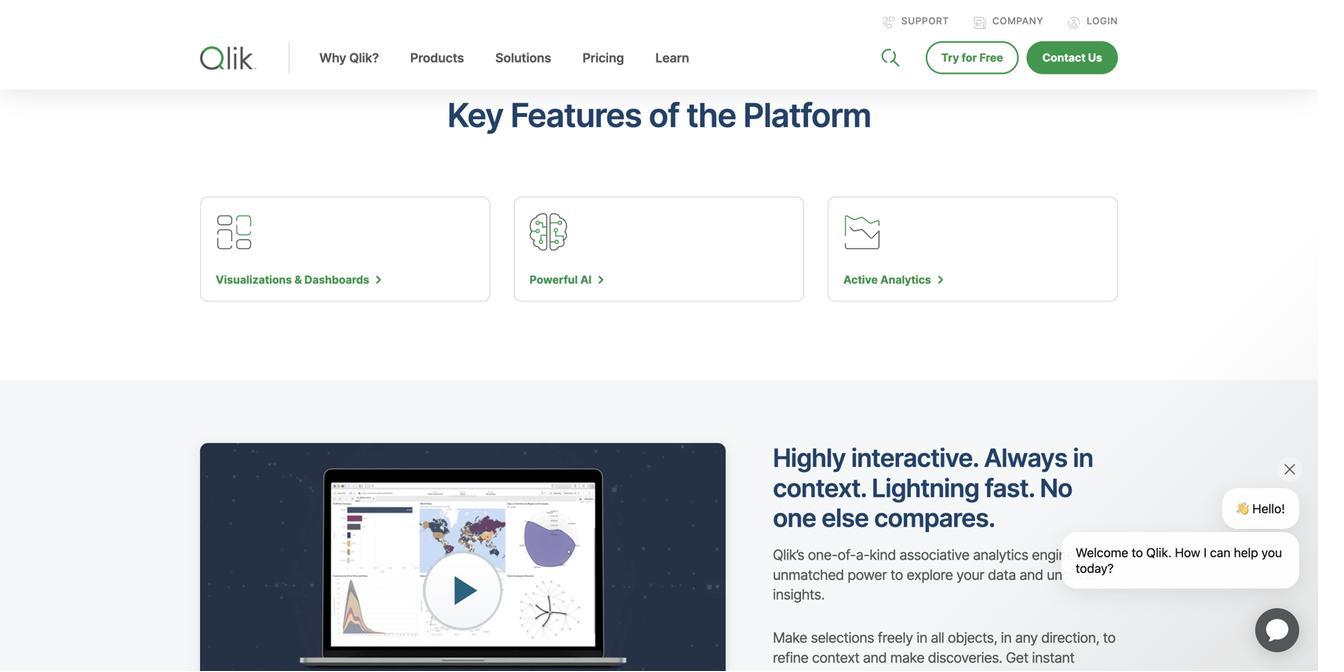Task type: locate. For each thing, give the bounding box(es) containing it.
&
[[295, 273, 302, 286]]

and
[[1020, 566, 1044, 584], [864, 649, 887, 666]]

at
[[851, 669, 863, 671], [1006, 669, 1019, 671]]

and down freely
[[864, 649, 887, 666]]

visualizations & dashboards link
[[200, 197, 491, 302]]

1 horizontal spatial the
[[867, 669, 887, 671]]

video cover image - "associative engine in qlik sense". a laptop showing an analytics dashboard image
[[200, 443, 726, 671]]

powerful
[[530, 273, 578, 286]]

scale.
[[1022, 669, 1058, 671]]

visualizations & dashboards
[[216, 273, 370, 286]]

application
[[1237, 590, 1319, 671]]

0 horizontal spatial the
[[687, 95, 736, 135]]

in
[[1074, 443, 1094, 473], [917, 629, 928, 647], [1002, 629, 1012, 647]]

pricing button
[[567, 50, 640, 90]]

1 horizontal spatial and
[[1020, 566, 1044, 584]]

thought,
[[950, 669, 1003, 671]]

login
[[1088, 15, 1119, 27]]

powerful ai
[[530, 273, 592, 286]]

of
[[649, 95, 680, 135], [934, 669, 946, 671]]

0 horizontal spatial and
[[864, 649, 887, 666]]

contact us
[[1043, 51, 1103, 64]]

support
[[902, 15, 950, 27]]

uncover
[[1047, 566, 1098, 584]]

and inside qlik's one-of-a-kind associative analytics engine brings unmatched power to explore your data and uncover insights.
[[1020, 566, 1044, 584]]

0 horizontal spatial to
[[891, 566, 904, 584]]

to down kind
[[891, 566, 904, 584]]

speed
[[891, 669, 930, 671]]

1 horizontal spatial in
[[1002, 629, 1012, 647]]

contact
[[1043, 51, 1086, 64]]

the left speed
[[867, 669, 887, 671]]

1 vertical spatial to
[[1104, 629, 1116, 647]]

active
[[844, 273, 878, 286]]

1 vertical spatial and
[[864, 649, 887, 666]]

kind
[[870, 547, 896, 564]]

selections
[[811, 629, 875, 647]]

of-
[[838, 547, 856, 564]]

company
[[993, 15, 1044, 27]]

refine
[[773, 649, 809, 666]]

to
[[891, 566, 904, 584], [1104, 629, 1116, 647]]

1 horizontal spatial to
[[1104, 629, 1116, 647]]

1 vertical spatial of
[[934, 669, 946, 671]]

reporting icon image
[[216, 213, 287, 251]]

in left all
[[917, 629, 928, 647]]

0 horizontal spatial of
[[649, 95, 680, 135]]

explore
[[907, 566, 954, 584]]

to right direction,
[[1104, 629, 1116, 647]]

0 vertical spatial of
[[649, 95, 680, 135]]

generative ai icon image
[[530, 213, 601, 251]]

engine
[[1033, 547, 1075, 564]]

products
[[411, 50, 464, 66]]

us
[[1089, 51, 1103, 64]]

try for free link
[[926, 41, 1020, 74]]

company image
[[974, 16, 987, 29]]

of down "discoveries."
[[934, 669, 946, 671]]

1 vertical spatial the
[[867, 669, 887, 671]]

1 at from the left
[[851, 669, 863, 671]]

visualizations
[[216, 273, 292, 286]]

context.
[[773, 473, 867, 503]]

in inside highly interactive. always in context. lightning fast. no one else compares.
[[1074, 443, 1094, 473]]

associative
[[900, 547, 970, 564]]

the inside make selections freely in all objects, in any direction, to refine context and make discoveries. get instant calculations at the speed of thought, at scale. yeah, it
[[867, 669, 887, 671]]

at down context on the right
[[851, 669, 863, 671]]

one-
[[808, 547, 838, 564]]

brings
[[1079, 547, 1118, 564]]

0 horizontal spatial at
[[851, 669, 863, 671]]

solutions button
[[480, 50, 567, 90]]

analytics
[[881, 273, 932, 286]]

qlik?
[[349, 50, 379, 66]]

pricing
[[583, 50, 624, 66]]

a-
[[856, 547, 870, 564]]

in for freely
[[917, 629, 928, 647]]

else
[[822, 503, 869, 533]]

products button
[[395, 50, 480, 90]]

learn button
[[640, 50, 705, 90]]

data
[[988, 566, 1017, 584]]

support link
[[883, 15, 950, 29]]

all
[[931, 629, 945, 647]]

the down learn button
[[687, 95, 736, 135]]

1 horizontal spatial at
[[1006, 669, 1019, 671]]

0 vertical spatial and
[[1020, 566, 1044, 584]]

why qlik? button
[[304, 50, 395, 90]]

discoveries.
[[929, 649, 1003, 666]]

calculations
[[773, 669, 847, 671]]

interactive.
[[852, 443, 979, 473]]

try
[[942, 51, 960, 64]]

of inside make selections freely in all objects, in any direction, to refine context and make discoveries. get instant calculations at the speed of thought, at scale. yeah, it
[[934, 669, 946, 671]]

the
[[687, 95, 736, 135], [867, 669, 887, 671]]

login image
[[1069, 16, 1081, 29]]

in left any
[[1002, 629, 1012, 647]]

freely
[[878, 629, 914, 647]]

in for always
[[1074, 443, 1094, 473]]

free
[[980, 51, 1004, 64]]

objects,
[[948, 629, 998, 647]]

0 vertical spatial to
[[891, 566, 904, 584]]

2 horizontal spatial in
[[1074, 443, 1094, 473]]

of down learn button
[[649, 95, 680, 135]]

why
[[320, 50, 346, 66]]

1 horizontal spatial of
[[934, 669, 946, 671]]

try for free
[[942, 51, 1004, 64]]

in right no
[[1074, 443, 1094, 473]]

active analytics link
[[828, 197, 1119, 302]]

and down engine at the right of the page
[[1020, 566, 1044, 584]]

at down "get" on the bottom
[[1006, 669, 1019, 671]]

no
[[1041, 473, 1073, 503]]

0 horizontal spatial in
[[917, 629, 928, 647]]



Task type: vqa. For each thing, say whether or not it's contained in the screenshot.
'ASSOCIATIVE' on the bottom
yes



Task type: describe. For each thing, give the bounding box(es) containing it.
login link
[[1069, 15, 1119, 29]]

analytics
[[974, 547, 1029, 564]]

insights.
[[773, 586, 825, 603]]

highly
[[773, 443, 846, 473]]

compares.
[[875, 503, 996, 533]]

highly interactive. always in context. lightning fast. no one else compares.
[[773, 443, 1094, 533]]

direction,
[[1042, 629, 1100, 647]]

learn
[[656, 50, 690, 66]]

features
[[511, 95, 642, 135]]

active analytics
[[844, 273, 932, 286]]

2 at from the left
[[1006, 669, 1019, 671]]

powerful ai link
[[514, 197, 805, 302]]

key
[[447, 95, 504, 135]]

context
[[813, 649, 860, 666]]

make selections freely in all objects, in any direction, to refine context and make discoveries. get instant calculations at the speed of thought, at scale. yeah, it
[[773, 629, 1116, 671]]

qlik image
[[200, 46, 257, 70]]

make
[[891, 649, 925, 666]]

fast.
[[985, 473, 1035, 503]]

to inside qlik's one-of-a-kind associative analytics engine brings unmatched power to explore your data and uncover insights.
[[891, 566, 904, 584]]

power
[[848, 566, 887, 584]]

lightning
[[872, 473, 980, 503]]

embedded analytics icon image
[[844, 213, 915, 251]]

get
[[1006, 649, 1029, 666]]

any
[[1016, 629, 1038, 647]]

dashboards
[[305, 273, 370, 286]]

for
[[962, 51, 978, 64]]

qlik's
[[773, 547, 805, 564]]

company link
[[974, 15, 1044, 29]]

open video player element
[[200, 443, 726, 671]]

to inside make selections freely in all objects, in any direction, to refine context and make discoveries. get instant calculations at the speed of thought, at scale. yeah, it
[[1104, 629, 1116, 647]]

qlik's one-of-a-kind associative analytics engine brings unmatched power to explore your data and uncover insights.
[[773, 547, 1118, 603]]

your
[[957, 566, 985, 584]]

always
[[985, 443, 1068, 473]]

key features of the platform
[[447, 95, 872, 135]]

platform
[[744, 95, 872, 135]]

why qlik?
[[320, 50, 379, 66]]

ai
[[581, 273, 592, 286]]

solutions
[[496, 50, 552, 66]]

instant
[[1033, 649, 1075, 666]]

make
[[773, 629, 808, 647]]

0 vertical spatial the
[[687, 95, 736, 135]]

one
[[773, 503, 817, 533]]

unmatched
[[773, 566, 845, 584]]

and inside make selections freely in all objects, in any direction, to refine context and make discoveries. get instant calculations at the speed of thought, at scale. yeah, it
[[864, 649, 887, 666]]

yeah,
[[1062, 669, 1097, 671]]

support image
[[883, 16, 896, 29]]

contact us link
[[1027, 41, 1119, 74]]



